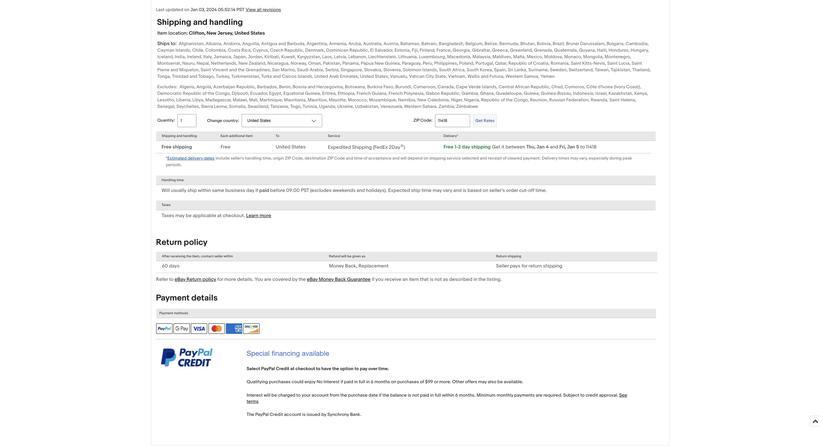Task type: locate. For each thing, give the bounding box(es) containing it.
0 vertical spatial time
[[354, 156, 363, 161]]

guinea, up slovenia,
[[385, 61, 401, 66]]

caicos
[[282, 74, 297, 79]]

shipping inside include seller's handling time, origin zip code, destination zip code and time of acceptance and will depend on shipping service selected and receipt of cleared payment. delivery times may vary, especially during peak periods.
[[430, 156, 446, 161]]

of right 'receipt'
[[503, 156, 507, 161]]

to
[[276, 134, 280, 138]]

ebay down days
[[175, 277, 186, 283]]

1 horizontal spatial free
[[221, 144, 231, 150]]

within down more.
[[442, 393, 455, 399]]

pst right 09:00
[[301, 188, 309, 194]]

purchases up balance
[[398, 380, 419, 385]]

0 horizontal spatial return
[[156, 238, 182, 248]]

paypal image
[[156, 324, 173, 335]]

pakistan,
[[323, 61, 342, 66]]

latvia,
[[334, 54, 348, 60]]

2 horizontal spatial free
[[444, 144, 454, 150]]

malaysia,
[[473, 54, 492, 60]]

*
[[166, 156, 167, 161]]

ghana,
[[481, 91, 495, 96]]

1 horizontal spatial ebay
[[307, 277, 318, 283]]

charged
[[278, 393, 296, 399]]

credit down financing
[[276, 367, 290, 372]]

0 horizontal spatial ebay
[[175, 277, 186, 283]]

states up the anguilla,
[[251, 30, 265, 36]]

1 horizontal spatial seller's
[[490, 188, 506, 194]]

account down the no in the bottom of the page
[[312, 393, 329, 399]]

thailand,
[[633, 67, 651, 73]]

south down philippines,
[[440, 67, 452, 73]]

republic down algeria, on the left top of the page
[[183, 91, 202, 96]]

return up after on the left of the page
[[156, 238, 182, 248]]

3 free from the left
[[444, 144, 454, 150]]

0 vertical spatial western
[[506, 74, 523, 79]]

new
[[207, 30, 217, 36], [239, 61, 248, 66], [375, 61, 384, 66], [418, 97, 427, 103]]

purchase
[[348, 393, 368, 399]]

gambia,
[[462, 91, 480, 96]]

1 horizontal spatial 6
[[456, 393, 458, 399]]

croatia,
[[534, 61, 550, 66]]

0 vertical spatial money
[[329, 263, 344, 270]]

south up wallis
[[467, 67, 479, 73]]

1 free from the left
[[162, 144, 172, 150]]

saudi
[[297, 67, 309, 73]]

1 horizontal spatial pst
[[301, 188, 309, 194]]

of
[[529, 61, 533, 66], [203, 91, 207, 96], [501, 97, 505, 103], [364, 156, 368, 161], [503, 156, 507, 161], [420, 380, 424, 385]]

zip left the 'code:' on the top of page
[[414, 118, 420, 123]]

day right business at left top
[[247, 188, 255, 194]]

seller's right include
[[231, 156, 244, 161]]

return up payment details
[[187, 277, 202, 283]]

united down arabia,
[[315, 74, 328, 79]]

free for free
[[221, 144, 231, 150]]

purchases up charged
[[269, 380, 291, 385]]

belgium,
[[466, 41, 484, 46]]

1 horizontal spatial ship
[[411, 188, 421, 194]]

0 vertical spatial paid
[[259, 188, 269, 194]]

1 vertical spatial as
[[443, 277, 449, 283]]

acceptance
[[369, 156, 392, 161]]

item location: clifton, new jersey, united states
[[157, 30, 265, 36]]

of down expedited shipping (fedex 2day ® )
[[364, 156, 368, 161]]

1 vertical spatial policy
[[203, 277, 216, 283]]

south
[[440, 67, 452, 73], [467, 67, 479, 73]]

shipping and handling up the free shipping
[[162, 134, 197, 138]]

1 vertical spatial time.
[[379, 367, 389, 372]]

0 horizontal spatial full
[[359, 380, 365, 385]]

0 vertical spatial 6
[[371, 380, 374, 385]]

saint inside algeria, angola, azerbaijan republic, barbados, benin, bosnia and herzegovina, botswana, burkina faso, burundi, cameroon, canada, cape verde islands, central african republic, chad, comoros, côte d'ivoire (ivory coast), democratic republic of the congo, djibouti, ecuador, egypt, equatorial guinea, eritrea, ethiopia, french guiana, french polynesia, gabon republic, gambia, ghana, guadeloupe, guinea, guinea-bissau, indonesia, israel, kazakhstan, kenya, lesotho, liberia, libya, madagascar, malawi, mali, martinique, mauritania, mauritius, mayotte, morocco, mozambique, namibia, new caledonia, niger, nigeria, republic of the congo, reunion, russian federation, rwanda, saint helena, senegal, seychelles, sierra leone, somalia, swaziland, tanzania, togo, tunisia, uganda, ukraine, uzbekistan, venezuela, western sahara, zambia, zimbabwe
[[610, 97, 620, 103]]

1 taxes from the top
[[162, 203, 171, 208]]

see terms link
[[247, 393, 628, 405]]

item right the an
[[409, 277, 419, 283]]

polynesia,
[[404, 91, 425, 96]]

shipping left the service
[[430, 156, 446, 161]]

1 vertical spatial not
[[413, 393, 419, 399]]

jan left 5
[[568, 144, 576, 150]]

will inside include seller's handling time, origin zip code, destination zip code and time of acceptance and will depend on shipping service selected and receipt of cleared payment. delivery times may vary, especially during peak periods.
[[401, 156, 407, 161]]

paypal for select
[[261, 367, 275, 372]]

jamaica,
[[214, 54, 232, 60]]

togo,
[[290, 104, 302, 109]]

in down pay
[[366, 380, 370, 385]]

1 horizontal spatial time
[[354, 156, 363, 161]]

republic down ghana,
[[482, 97, 500, 103]]

date
[[369, 393, 378, 399]]

0 horizontal spatial free
[[162, 144, 172, 150]]

cape
[[456, 84, 468, 90]]

1 horizontal spatial republic
[[482, 97, 500, 103]]

Quantity: text field
[[178, 114, 197, 127]]

full down or
[[435, 393, 441, 399]]

italy,
[[203, 54, 213, 60]]

0 vertical spatial payment
[[156, 294, 190, 304]]

at left checkout
[[291, 367, 295, 372]]

paid left before
[[259, 188, 269, 194]]

to left pay
[[355, 367, 359, 372]]

0 horizontal spatial are
[[264, 277, 272, 283]]

get it between thu, jan 4 and fri, jan 5 to 11418
[[492, 144, 597, 150]]

the left item,
[[186, 254, 192, 259]]

united states
[[276, 144, 306, 150]]

payments
[[515, 393, 535, 399]]

new down japan,
[[239, 61, 248, 66]]

given
[[353, 254, 361, 259]]

2 south from the left
[[467, 67, 479, 73]]

0 vertical spatial credit
[[276, 367, 290, 372]]

policy up item,
[[184, 238, 208, 248]]

egypt,
[[269, 91, 283, 96]]

ebay money back guarantee link
[[307, 277, 371, 283]]

bahrain,
[[422, 41, 438, 46]]

be for interest will be charged to your account from the purchase date if the balance is not paid in full within 6 months. minimum monthly payments are required. subject to credit approval.
[[272, 393, 277, 399]]

return for return shipping
[[497, 254, 507, 259]]

may inside include seller's handling time, origin zip code, destination zip code and time of acceptance and will depend on shipping service selected and receipt of cleared payment. delivery times may vary, especially during peak periods.
[[571, 156, 579, 161]]

on inside include seller's handling time, origin zip code, destination zip code and time of acceptance and will depend on shipping service selected and receipt of cleared payment. delivery times may vary, especially during peak periods.
[[424, 156, 429, 161]]

burkina
[[368, 84, 383, 90]]

western inside afghanistan, albania, andorra, anguilla, antigua and barbuda, argentina, armenia, aruba, australia, austria, bahamas, bahrain, bangladesh, belgium, belize, bermuda, bhutan, bolivia, brazil, brunei darussalam, bulgaria, cambodia, cayman islands, chile, colombia, costa rica, cyprus, czech republic, denmark, dominican republic, el salvador, estonia, fiji, finland, france, georgia, gibraltar, greece, greenland, grenada, guatemala, guyana, haiti, honduras, hungary, iceland, india, ireland, italy, jamaica, japan, jordan, kiribati, kuwait, kyrgyzstan, laos, latvia, lebanon, liechtenstein, lithuania, luxembourg, macedonia, malaysia, maldives, malta, mexico, moldova, monaco, mongolia, montenegro, montserrat, nauru, nepal, netherlands, new zealand, nicaragua, norway, oman, pakistan, panama, papua new guinea, paraguay, peru, philippines, poland, portugal, qatar, republic of croatia, romania, saint kitts-nevis, saint lucia, saint pierre and miquelon, saint vincent and the grenadines, san marino, saudi arabia, serbia, singapore, slovakia, slovenia, solomon islands, south africa, south korea, spain, sri lanka, suriname, sweden, switzerland, taiwan, tajikistan, thailand, tonga, trinidad and tobago, turkey, turkmenistan, turks and caicos islands, united arab emirates, united states, vanuatu, vatican city state, vietnam, wallis and futuna, western samoa, yemen
[[506, 74, 523, 79]]

0 vertical spatial as
[[362, 254, 366, 259]]

armenia,
[[329, 41, 348, 46]]

and inside algeria, angola, azerbaijan republic, barbados, benin, bosnia and herzegovina, botswana, burkina faso, burundi, cameroon, canada, cape verde islands, central african republic, chad, comoros, côte d'ivoire (ivory coast), democratic republic of the congo, djibouti, ecuador, egypt, equatorial guinea, eritrea, ethiopia, french guiana, french polynesia, gabon republic, gambia, ghana, guadeloupe, guinea, guinea-bissau, indonesia, israel, kazakhstan, kenya, lesotho, liberia, libya, madagascar, malawi, mali, martinique, mauritania, mauritius, mayotte, morocco, mozambique, namibia, new caledonia, niger, nigeria, republic of the congo, reunion, russian federation, rwanda, saint helena, senegal, seychelles, sierra leone, somalia, swaziland, tanzania, togo, tunisia, uganda, ukraine, uzbekistan, venezuela, western sahara, zambia, zimbabwe
[[308, 84, 316, 90]]

be left given
[[348, 254, 352, 259]]

return up seller
[[497, 254, 507, 259]]

1 horizontal spatial french
[[389, 91, 403, 96]]

details.
[[237, 277, 254, 283]]

for right pays on the right bottom
[[522, 263, 528, 270]]

western down sri
[[506, 74, 523, 79]]

shipping up selected
[[472, 144, 491, 150]]

1 vertical spatial western
[[404, 104, 422, 109]]

0 horizontal spatial day
[[247, 188, 255, 194]]

nauru,
[[182, 61, 196, 66]]

2 vertical spatial handling
[[245, 156, 262, 161]]

the left listing.
[[479, 277, 486, 283]]

1 horizontal spatial return
[[187, 277, 202, 283]]

taxes
[[162, 203, 171, 208], [162, 213, 174, 219]]

11418
[[586, 144, 597, 150]]

the right date
[[383, 393, 390, 399]]

payment up payment methods
[[156, 294, 190, 304]]

1 horizontal spatial not
[[435, 277, 442, 283]]

credit for account
[[270, 413, 283, 418]]

0 vertical spatial interest
[[324, 380, 340, 385]]

ireland,
[[187, 54, 202, 60]]

0 vertical spatial return
[[156, 238, 182, 248]]

(excludes
[[310, 188, 332, 194]]

1 horizontal spatial interest
[[324, 380, 340, 385]]

to right 5
[[581, 144, 585, 150]]

2 horizontal spatial handling
[[245, 156, 262, 161]]

1 vertical spatial are
[[536, 393, 543, 399]]

0 horizontal spatial states
[[251, 30, 265, 36]]

shipping inside expedited shipping (fedex 2day ® )
[[352, 144, 372, 151]]

1 horizontal spatial purchases
[[398, 380, 419, 385]]

by
[[292, 277, 298, 283], [322, 413, 327, 418]]

2 vertical spatial time
[[422, 188, 432, 194]]

expected
[[389, 188, 410, 194]]

of inside afghanistan, albania, andorra, anguilla, antigua and barbuda, argentina, armenia, aruba, australia, austria, bahamas, bahrain, bangladesh, belgium, belize, bermuda, bhutan, bolivia, brazil, brunei darussalam, bulgaria, cambodia, cayman islands, chile, colombia, costa rica, cyprus, czech republic, denmark, dominican republic, el salvador, estonia, fiji, finland, france, georgia, gibraltar, greece, greenland, grenada, guatemala, guyana, haiti, honduras, hungary, iceland, india, ireland, italy, jamaica, japan, jordan, kiribati, kuwait, kyrgyzstan, laos, latvia, lebanon, liechtenstein, lithuania, luxembourg, macedonia, malaysia, maldives, malta, mexico, moldova, monaco, mongolia, montenegro, montserrat, nauru, nepal, netherlands, new zealand, nicaragua, norway, oman, pakistan, panama, papua new guinea, paraguay, peru, philippines, poland, portugal, qatar, republic of croatia, romania, saint kitts-nevis, saint lucia, saint pierre and miquelon, saint vincent and the grenadines, san marino, saudi arabia, serbia, singapore, slovakia, slovenia, solomon islands, south africa, south korea, spain, sri lanka, suriname, sweden, switzerland, taiwan, tajikistan, thailand, tonga, trinidad and tobago, turkey, turkmenistan, turks and caicos islands, united arab emirates, united states, vanuatu, vatican city state, vietnam, wallis and futuna, western samoa, yemen
[[529, 61, 533, 66]]

1 horizontal spatial account
[[312, 393, 329, 399]]

in up the purchase
[[355, 380, 358, 385]]

luxembourg,
[[419, 54, 447, 60]]

item,
[[192, 254, 200, 259]]

nevis,
[[594, 61, 607, 66]]

2 free from the left
[[221, 144, 231, 150]]

get inside button
[[476, 118, 483, 124]]

saint down monaco,
[[571, 61, 582, 66]]

2 vertical spatial republic
[[482, 97, 500, 103]]

taxes for taxes may be applicable at checkout. learn more
[[162, 213, 174, 219]]

2 horizontal spatial will
[[401, 156, 407, 161]]

1 horizontal spatial will
[[342, 254, 347, 259]]

mozambique,
[[369, 97, 397, 103]]

item
[[157, 30, 167, 36]]

credit
[[276, 367, 290, 372], [270, 413, 283, 418]]

be for taxes may be applicable at checkout. learn more
[[186, 213, 192, 219]]

shipping up location: on the left top of the page
[[157, 17, 191, 27]]

policy up details
[[203, 277, 216, 283]]

bolivia,
[[537, 41, 552, 46]]

listing.
[[487, 277, 502, 283]]

states up code,
[[292, 144, 306, 150]]

0 horizontal spatial congo,
[[216, 91, 231, 96]]

1 horizontal spatial item
[[409, 277, 419, 283]]

jan left 4
[[537, 144, 545, 150]]

kiribati,
[[265, 54, 280, 60]]

payment
[[156, 294, 190, 304], [159, 312, 173, 316]]

account down charged
[[284, 413, 301, 418]]

0 horizontal spatial french
[[357, 91, 371, 96]]

for down the seller
[[218, 277, 223, 283]]

2 vertical spatial will
[[264, 393, 271, 399]]

0 vertical spatial at
[[218, 213, 222, 219]]

additional
[[229, 134, 245, 138]]

the right covered
[[299, 277, 306, 283]]

service
[[328, 134, 340, 138]]

1 horizontal spatial zip
[[327, 156, 333, 161]]

over
[[369, 367, 378, 372]]

shipping left (fedex
[[352, 144, 372, 151]]

guinea, inside afghanistan, albania, andorra, anguilla, antigua and barbuda, argentina, armenia, aruba, australia, austria, bahamas, bahrain, bangladesh, belgium, belize, bermuda, bhutan, bolivia, brazil, brunei darussalam, bulgaria, cambodia, cayman islands, chile, colombia, costa rica, cyprus, czech republic, denmark, dominican republic, el salvador, estonia, fiji, finland, france, georgia, gibraltar, greece, greenland, grenada, guatemala, guyana, haiti, honduras, hungary, iceland, india, ireland, italy, jamaica, japan, jordan, kiribati, kuwait, kyrgyzstan, laos, latvia, lebanon, liechtenstein, lithuania, luxembourg, macedonia, malaysia, maldives, malta, mexico, moldova, monaco, mongolia, montenegro, montserrat, nauru, nepal, netherlands, new zealand, nicaragua, norway, oman, pakistan, panama, papua new guinea, paraguay, peru, philippines, poland, portugal, qatar, republic of croatia, romania, saint kitts-nevis, saint lucia, saint pierre and miquelon, saint vincent and the grenadines, san marino, saudi arabia, serbia, singapore, slovakia, slovenia, solomon islands, south africa, south korea, spain, sri lanka, suriname, sweden, switzerland, taiwan, tajikistan, thailand, tonga, trinidad and tobago, turkey, turkmenistan, turks and caicos islands, united arab emirates, united states, vanuatu, vatican city state, vietnam, wallis and futuna, western samoa, yemen
[[385, 61, 401, 66]]

ship right expected
[[411, 188, 421, 194]]

slovenia,
[[384, 67, 402, 73]]

guinea, up mauritius,
[[305, 91, 321, 96]]

hungary,
[[631, 47, 650, 53]]

6
[[371, 380, 374, 385], [456, 393, 458, 399]]

1 vertical spatial money
[[319, 277, 334, 283]]

sri
[[508, 67, 514, 73]]

1 horizontal spatial within
[[224, 254, 233, 259]]

free for free shipping
[[162, 144, 172, 150]]

1 horizontal spatial day
[[462, 144, 471, 150]]

receiving
[[171, 254, 186, 259]]

by right issued
[[322, 413, 327, 418]]

within left same
[[198, 188, 211, 194]]

money down refund
[[329, 263, 344, 270]]

vatican
[[409, 74, 425, 79]]

1 vertical spatial at
[[291, 367, 295, 372]]

paypal right select
[[261, 367, 275, 372]]

0 horizontal spatial item
[[246, 134, 253, 138]]

the up 'turkmenistan,'
[[238, 67, 245, 73]]

0 horizontal spatial republic
[[183, 91, 202, 96]]

greece,
[[492, 47, 509, 53]]

time. right over
[[379, 367, 389, 372]]

credit for at
[[276, 367, 290, 372]]

learn
[[246, 213, 259, 219]]

1 vertical spatial by
[[322, 413, 327, 418]]

1 french from the left
[[357, 91, 371, 96]]

money
[[329, 263, 344, 270], [319, 277, 334, 283]]

return shipping
[[497, 254, 522, 259]]

6 left months
[[371, 380, 374, 385]]

will down qualifying
[[264, 393, 271, 399]]

1 horizontal spatial south
[[467, 67, 479, 73]]

1 horizontal spatial states
[[292, 144, 306, 150]]

2 horizontal spatial jan
[[568, 144, 576, 150]]

2 taxes from the top
[[162, 213, 174, 219]]

delivery
[[542, 156, 558, 161]]

2 horizontal spatial guinea,
[[524, 91, 540, 96]]

mali,
[[249, 97, 259, 103]]

paypal for the
[[255, 413, 269, 418]]

delivery
[[188, 156, 203, 161]]

guyana,
[[580, 47, 597, 53]]

vary,
[[580, 156, 588, 161]]

1 horizontal spatial time.
[[536, 188, 547, 194]]

paid down $99
[[420, 393, 430, 399]]

1 horizontal spatial at
[[291, 367, 295, 372]]

shipping up the free shipping
[[162, 134, 176, 138]]

switzerland,
[[569, 67, 594, 73]]

jan left the 03, in the left top of the page
[[191, 7, 198, 12]]

seller's inside include seller's handling time, origin zip code, destination zip code and time of acceptance and will depend on shipping service selected and receipt of cleared payment. delivery times may vary, especially during peak periods.
[[231, 156, 244, 161]]

ebay return policy link
[[175, 277, 216, 283]]

monthly
[[497, 393, 514, 399]]

for
[[522, 263, 528, 270], [218, 277, 223, 283]]

1 vertical spatial account
[[284, 413, 301, 418]]

botswana,
[[345, 84, 366, 90]]

burundi,
[[396, 84, 413, 90]]

1 vertical spatial will
[[342, 254, 347, 259]]

turkmenistan,
[[231, 74, 260, 79]]

1 vertical spatial for
[[218, 277, 223, 283]]

is right balance
[[408, 393, 412, 399]]

1 horizontal spatial full
[[435, 393, 441, 399]]

1 vertical spatial republic
[[183, 91, 202, 96]]

1 horizontal spatial are
[[536, 393, 543, 399]]

handling left time,
[[245, 156, 262, 161]]

african
[[515, 84, 530, 90]]

more right learn
[[260, 213, 271, 219]]

guinea-
[[541, 91, 558, 96]]

barbuda,
[[287, 41, 306, 46]]

ship right usually
[[188, 188, 197, 194]]

2 ebay from the left
[[307, 277, 318, 283]]

change country:
[[207, 118, 239, 124]]

benin,
[[279, 84, 292, 90]]

1 horizontal spatial handling
[[210, 17, 243, 27]]

1 horizontal spatial guinea,
[[385, 61, 401, 66]]

2 vertical spatial shipping
[[352, 144, 372, 151]]

0 vertical spatial for
[[522, 263, 528, 270]]

0 vertical spatial get
[[476, 118, 483, 124]]

not right balance
[[413, 393, 419, 399]]

1 purchases from the left
[[269, 380, 291, 385]]

1 vertical spatial get
[[492, 144, 501, 150]]

republic, down canada,
[[441, 91, 461, 96]]

time up usually
[[177, 178, 184, 183]]

payment for payment methods
[[159, 312, 173, 316]]

within right the seller
[[224, 254, 233, 259]]

argentina,
[[307, 41, 328, 46]]

city
[[426, 74, 434, 79]]

2 horizontal spatial republic
[[509, 61, 527, 66]]

free up *
[[162, 144, 172, 150]]

refund
[[329, 254, 341, 259]]

as left the described
[[443, 277, 449, 283]]

0 horizontal spatial will
[[264, 393, 271, 399]]

free down the each
[[221, 144, 231, 150]]

will for as
[[342, 254, 347, 259]]

aruba,
[[349, 41, 362, 46]]

selected
[[462, 156, 479, 161]]

as
[[362, 254, 366, 259], [443, 277, 449, 283]]

is
[[463, 188, 467, 194], [430, 277, 434, 283], [408, 393, 412, 399], [302, 413, 306, 418]]

1 vertical spatial item
[[409, 277, 419, 283]]

item right additional
[[246, 134, 253, 138]]

2 horizontal spatial paid
[[420, 393, 430, 399]]

time down expedited shipping (fedex 2day ® )
[[354, 156, 363, 161]]



Task type: vqa. For each thing, say whether or not it's contained in the screenshot.
Use code: HOLIDAYSAVES20 for 20% off tech, fashion, and more
no



Task type: describe. For each thing, give the bounding box(es) containing it.
kitts-
[[583, 61, 594, 66]]

and up the free shipping
[[177, 134, 183, 138]]

shipping up pays on the right bottom
[[508, 254, 522, 259]]

2 vertical spatial within
[[442, 393, 455, 399]]

0 vertical spatial day
[[462, 144, 471, 150]]

kuwait,
[[281, 54, 297, 60]]

last updated on jan 03, 2024 05:52:14 pst view all revisions
[[156, 7, 281, 12]]

montserrat,
[[157, 61, 181, 66]]

free for free 1-2 day shipping
[[444, 144, 454, 150]]

0 horizontal spatial at
[[218, 213, 222, 219]]

if left before
[[256, 188, 258, 194]]

0 vertical spatial states
[[251, 30, 265, 36]]

the right "have"
[[333, 367, 339, 372]]

0 horizontal spatial time
[[177, 178, 184, 183]]

united up the anguilla,
[[235, 30, 250, 36]]

handling inside include seller's handling time, origin zip code, destination zip code and time of acceptance and will depend on shipping service selected and receipt of cleared payment. delivery times may vary, especially during peak periods.
[[245, 156, 262, 161]]

of down 'angola,'
[[203, 91, 207, 96]]

0 vertical spatial more
[[260, 213, 271, 219]]

and down san
[[273, 74, 281, 79]]

1 vertical spatial within
[[224, 254, 233, 259]]

american express image
[[226, 324, 242, 335]]

1 vertical spatial shipping
[[162, 134, 176, 138]]

kyrgyzstan,
[[298, 54, 322, 60]]

republic, up guinea-
[[531, 84, 551, 90]]

enjoy
[[305, 380, 316, 385]]

1 vertical spatial full
[[435, 393, 441, 399]]

new up albania,
[[207, 30, 217, 36]]

if down option
[[341, 380, 343, 385]]

turks
[[261, 74, 272, 79]]

bahamas,
[[401, 41, 421, 46]]

may left also
[[479, 380, 487, 385]]

japan,
[[233, 54, 247, 60]]

to left credit at the right bottom
[[581, 393, 585, 399]]

to right refer
[[169, 277, 174, 283]]

1 horizontal spatial for
[[522, 263, 528, 270]]

on right based
[[483, 188, 489, 194]]

from
[[330, 393, 340, 399]]

checkout
[[296, 367, 315, 372]]

guadeloupe,
[[496, 91, 523, 96]]

republic, up lebanon, at the top
[[350, 47, 369, 53]]

payment details
[[156, 294, 218, 304]]

0 vertical spatial shipping
[[157, 17, 191, 27]]

the
[[247, 413, 254, 418]]

payment methods
[[159, 312, 188, 316]]

1 horizontal spatial jan
[[537, 144, 545, 150]]

1 vertical spatial day
[[247, 188, 255, 194]]

and down miquelon, on the left of the page
[[190, 74, 197, 79]]

zambia,
[[439, 104, 456, 109]]

03,
[[199, 7, 206, 12]]

montenegro,
[[605, 54, 632, 60]]

synchrony
[[328, 413, 349, 418]]

ZIP Code: text field
[[436, 114, 471, 127]]

chad,
[[552, 84, 564, 90]]

seller
[[214, 254, 223, 259]]

4
[[546, 144, 549, 150]]

1 ebay from the left
[[175, 277, 186, 283]]

rates
[[484, 118, 495, 124]]

may left "vary"
[[433, 188, 442, 194]]

the down 'angola,'
[[208, 91, 215, 96]]

is left issued
[[302, 413, 306, 418]]

1-
[[455, 144, 459, 150]]

saint up thailand,
[[632, 61, 643, 66]]

austria,
[[384, 41, 400, 46]]

between
[[506, 144, 526, 150]]

payment for payment details
[[156, 294, 190, 304]]

sahara,
[[423, 104, 438, 109]]

1 vertical spatial handling
[[183, 134, 197, 138]]

islands, inside algeria, angola, azerbaijan republic, barbados, benin, bosnia and herzegovina, botswana, burkina faso, burundi, cameroon, canada, cape verde islands, central african republic, chad, comoros, côte d'ivoire (ivory coast), democratic republic of the congo, djibouti, ecuador, egypt, equatorial guinea, eritrea, ethiopia, french guiana, french polynesia, gabon republic, gambia, ghana, guadeloupe, guinea, guinea-bissau, indonesia, israel, kazakhstan, kenya, lesotho, liberia, libya, madagascar, malawi, mali, martinique, mauritania, mauritius, mayotte, morocco, mozambique, namibia, new caledonia, niger, nigeria, republic of the congo, reunion, russian federation, rwanda, saint helena, senegal, seychelles, sierra leone, somalia, swaziland, tanzania, togo, tunisia, uganda, ukraine, uzbekistan, venezuela, western sahara, zambia, zimbabwe
[[482, 84, 498, 90]]

martinique,
[[260, 97, 283, 103]]

1 south from the left
[[440, 67, 452, 73]]

special financing available
[[247, 350, 329, 358]]

weekends
[[333, 188, 356, 194]]

albania,
[[206, 41, 223, 46]]

pays
[[510, 263, 521, 270]]

guarantee
[[347, 277, 371, 283]]

united up origin
[[276, 144, 291, 150]]

of down guadeloupe,
[[501, 97, 505, 103]]

0 horizontal spatial not
[[413, 393, 419, 399]]

0 vertical spatial policy
[[184, 238, 208, 248]]

cameroon,
[[414, 84, 437, 90]]

and right code
[[346, 156, 353, 161]]

the right from
[[341, 393, 347, 399]]

shipping right return
[[544, 263, 563, 270]]

1 ship from the left
[[188, 188, 197, 194]]

will usually ship within same business day if paid before 09:00 pst (excludes weekends and holidays). expected ship time may vary and is based on seller's order cut-off time.
[[162, 188, 547, 194]]

0 horizontal spatial account
[[284, 413, 301, 418]]

0 horizontal spatial 6
[[371, 380, 374, 385]]

code:
[[421, 118, 433, 123]]

shipping up estimated on the top left
[[173, 144, 192, 150]]

0 horizontal spatial paid
[[259, 188, 269, 194]]

0 vertical spatial time.
[[536, 188, 547, 194]]

no
[[317, 380, 323, 385]]

0 vertical spatial full
[[359, 380, 365, 385]]

1 vertical spatial seller's
[[490, 188, 506, 194]]

before
[[270, 188, 285, 194]]

finland,
[[420, 47, 436, 53]]

clifton,
[[189, 30, 206, 36]]

may left applicable
[[176, 213, 185, 219]]

panama,
[[343, 61, 360, 66]]

federation,
[[567, 97, 590, 103]]

on right months
[[391, 380, 397, 385]]

and up czech
[[279, 41, 286, 46]]

2 horizontal spatial zip
[[414, 118, 420, 123]]

0 horizontal spatial jan
[[191, 7, 198, 12]]

0 vertical spatial congo,
[[216, 91, 231, 96]]

saint down montenegro,
[[608, 61, 618, 66]]

discover image
[[244, 324, 260, 335]]

canada,
[[438, 84, 455, 90]]

be for refund will be given as
[[348, 254, 352, 259]]

get rates button
[[474, 114, 497, 127]]

if left you on the left
[[372, 277, 375, 283]]

turkey,
[[216, 74, 230, 79]]

2day
[[389, 144, 401, 151]]

issued
[[307, 413, 321, 418]]

and down the 2day
[[393, 156, 400, 161]]

in down $99
[[431, 393, 434, 399]]

0 vertical spatial shipping and handling
[[157, 17, 243, 27]]

new inside algeria, angola, azerbaijan republic, barbados, benin, bosnia and herzegovina, botswana, burkina faso, burundi, cameroon, canada, cape verde islands, central african republic, chad, comoros, côte d'ivoire (ivory coast), democratic republic of the congo, djibouti, ecuador, egypt, equatorial guinea, eritrea, ethiopia, french guiana, french polynesia, gabon republic, gambia, ghana, guadeloupe, guinea, guinea-bissau, indonesia, israel, kazakhstan, kenya, lesotho, liberia, libya, madagascar, malawi, mali, martinique, mauritania, mauritius, mayotte, morocco, mozambique, namibia, new caledonia, niger, nigeria, republic of the congo, reunion, russian federation, rwanda, saint helena, senegal, seychelles, sierra leone, somalia, swaziland, tanzania, togo, tunisia, uganda, ukraine, uzbekistan, venezuela, western sahara, zambia, zimbabwe
[[418, 97, 427, 103]]

saint up tobago,
[[201, 67, 211, 73]]

faso,
[[384, 84, 395, 90]]

and down netherlands,
[[229, 67, 237, 73]]

could
[[292, 380, 304, 385]]

it
[[502, 144, 505, 150]]

master card image
[[209, 324, 225, 335]]

0 horizontal spatial guinea,
[[305, 91, 321, 96]]

1 vertical spatial interest
[[247, 393, 263, 399]]

months.
[[459, 393, 476, 399]]

on right "updated"
[[184, 7, 190, 12]]

1 vertical spatial 6
[[456, 393, 458, 399]]

visa image
[[191, 324, 208, 335]]

2 french from the left
[[389, 91, 403, 96]]

pay
[[360, 367, 368, 372]]

you
[[255, 277, 263, 283]]

vietnam,
[[448, 74, 467, 79]]

google pay image
[[174, 324, 190, 335]]

1 vertical spatial states
[[292, 144, 306, 150]]

if right date
[[379, 393, 382, 399]]

to left "have"
[[316, 367, 321, 372]]

the down guadeloupe,
[[506, 97, 513, 103]]

0 horizontal spatial by
[[292, 277, 298, 283]]

1 horizontal spatial by
[[322, 413, 327, 418]]

azerbaijan
[[213, 84, 235, 90]]

el
[[370, 47, 374, 53]]

be right also
[[498, 380, 503, 385]]

1 horizontal spatial congo,
[[514, 97, 530, 103]]

0 vertical spatial item
[[246, 134, 253, 138]]

0 vertical spatial handling
[[210, 17, 243, 27]]

to left your
[[297, 393, 301, 399]]

is left based
[[463, 188, 467, 194]]

2 vertical spatial return
[[187, 277, 202, 283]]

republic inside afghanistan, albania, andorra, anguilla, antigua and barbuda, argentina, armenia, aruba, australia, austria, bahamas, bahrain, bangladesh, belgium, belize, bermuda, bhutan, bolivia, brazil, brunei darussalam, bulgaria, cambodia, cayman islands, chile, colombia, costa rica, cyprus, czech republic, denmark, dominican republic, el salvador, estonia, fiji, finland, france, georgia, gibraltar, greece, greenland, grenada, guatemala, guyana, haiti, honduras, hungary, iceland, india, ireland, italy, jamaica, japan, jordan, kiribati, kuwait, kyrgyzstan, laos, latvia, lebanon, liechtenstein, lithuania, luxembourg, macedonia, malaysia, maldives, malta, mexico, moldova, monaco, mongolia, montenegro, montserrat, nauru, nepal, netherlands, new zealand, nicaragua, norway, oman, pakistan, panama, papua new guinea, paraguay, peru, philippines, poland, portugal, qatar, republic of croatia, romania, saint kitts-nevis, saint lucia, saint pierre and miquelon, saint vincent and the grenadines, san marino, saudi arabia, serbia, singapore, slovakia, slovenia, solomon islands, south africa, south korea, spain, sri lanka, suriname, sweden, switzerland, taiwan, tajikistan, thailand, tonga, trinidad and tobago, turkey, turkmenistan, turks and caicos islands, united arab emirates, united states, vanuatu, vatican city state, vietnam, wallis and futuna, western samoa, yemen
[[509, 61, 527, 66]]

money back, replacement
[[329, 263, 389, 270]]

mauritania,
[[284, 97, 307, 103]]

islands, down saudi
[[298, 74, 314, 79]]

2 purchases from the left
[[398, 380, 419, 385]]

afghanistan, albania, andorra, anguilla, antigua and barbuda, argentina, armenia, aruba, australia, austria, bahamas, bahrain, bangladesh, belgium, belize, bermuda, bhutan, bolivia, brazil, brunei darussalam, bulgaria, cambodia, cayman islands, chile, colombia, costa rica, cyprus, czech republic, denmark, dominican republic, el salvador, estonia, fiji, finland, france, georgia, gibraltar, greece, greenland, grenada, guatemala, guyana, haiti, honduras, hungary, iceland, india, ireland, italy, jamaica, japan, jordan, kiribati, kuwait, kyrgyzstan, laos, latvia, lebanon, liechtenstein, lithuania, luxembourg, macedonia, malaysia, maldives, malta, mexico, moldova, monaco, mongolia, montenegro, montserrat, nauru, nepal, netherlands, new zealand, nicaragua, norway, oman, pakistan, panama, papua new guinea, paraguay, peru, philippines, poland, portugal, qatar, republic of croatia, romania, saint kitts-nevis, saint lucia, saint pierre and miquelon, saint vincent and the grenadines, san marino, saudi arabia, serbia, singapore, slovakia, slovenia, solomon islands, south africa, south korea, spain, sri lanka, suriname, sweden, switzerland, taiwan, tajikistan, thailand, tonga, trinidad and tobago, turkey, turkmenistan, turks and caicos islands, united arab emirates, united states, vanuatu, vatican city state, vietnam, wallis and futuna, western samoa, yemen
[[157, 41, 651, 79]]

is right that
[[430, 277, 434, 283]]

lucia,
[[619, 61, 631, 66]]

get for get rates
[[476, 118, 483, 124]]

libya,
[[193, 97, 205, 103]]

romania,
[[551, 61, 570, 66]]

caledonia,
[[428, 97, 450, 103]]

uzbekistan,
[[355, 104, 380, 109]]

after
[[162, 254, 170, 259]]

you
[[376, 277, 384, 283]]

2 ship from the left
[[411, 188, 421, 194]]

republic, down the barbuda,
[[285, 47, 304, 53]]

0 horizontal spatial more
[[225, 277, 236, 283]]

western inside algeria, angola, azerbaijan republic, barbados, benin, bosnia and herzegovina, botswana, burkina faso, burundi, cameroon, canada, cape verde islands, central african republic, chad, comoros, côte d'ivoire (ivory coast), democratic republic of the congo, djibouti, ecuador, egypt, equatorial guinea, eritrea, ethiopia, french guiana, french polynesia, gabon republic, gambia, ghana, guadeloupe, guinea, guinea-bissau, indonesia, israel, kazakhstan, kenya, lesotho, liberia, libya, madagascar, malawi, mali, martinique, mauritania, mauritius, mayotte, morocco, mozambique, namibia, new caledonia, niger, nigeria, republic of the congo, reunion, russian federation, rwanda, saint helena, senegal, seychelles, sierra leone, somalia, swaziland, tanzania, togo, tunisia, uganda, ukraine, uzbekistan, venezuela, western sahara, zambia, zimbabwe
[[404, 104, 422, 109]]

arab
[[329, 74, 339, 79]]

united down slovakia, on the top left of page
[[360, 74, 374, 79]]

suriname,
[[529, 67, 549, 73]]

and up clifton,
[[193, 17, 208, 27]]

1 vertical spatial shipping and handling
[[162, 134, 197, 138]]

0 horizontal spatial for
[[218, 277, 223, 283]]

guiana,
[[372, 91, 388, 96]]

the inside afghanistan, albania, andorra, anguilla, antigua and barbuda, argentina, armenia, aruba, australia, austria, bahamas, bahrain, bangladesh, belgium, belize, bermuda, bhutan, bolivia, brazil, brunei darussalam, bulgaria, cambodia, cayman islands, chile, colombia, costa rica, cyprus, czech republic, denmark, dominican republic, el salvador, estonia, fiji, finland, france, georgia, gibraltar, greece, greenland, grenada, guatemala, guyana, haiti, honduras, hungary, iceland, india, ireland, italy, jamaica, japan, jordan, kiribati, kuwait, kyrgyzstan, laos, latvia, lebanon, liechtenstein, lithuania, luxembourg, macedonia, malaysia, maldives, malta, mexico, moldova, monaco, mongolia, montenegro, montserrat, nauru, nepal, netherlands, new zealand, nicaragua, norway, oman, pakistan, panama, papua new guinea, paraguay, peru, philippines, poland, portugal, qatar, republic of croatia, romania, saint kitts-nevis, saint lucia, saint pierre and miquelon, saint vincent and the grenadines, san marino, saudi arabia, serbia, singapore, slovakia, slovenia, solomon islands, south africa, south korea, spain, sri lanka, suriname, sweden, switzerland, taiwan, tajikistan, thailand, tonga, trinidad and tobago, turkey, turkmenistan, turks and caicos islands, united arab emirates, united states, vanuatu, vatican city state, vietnam, wallis and futuna, western samoa, yemen
[[238, 67, 245, 73]]

and down montserrat,
[[171, 67, 178, 73]]

will for to
[[264, 393, 271, 399]]

grenada,
[[534, 47, 554, 53]]

and left the "holidays)." at the top left of page
[[357, 188, 365, 194]]

time inside include seller's handling time, origin zip code, destination zip code and time of acceptance and will depend on shipping service selected and receipt of cleared payment. delivery times may vary, especially during peak periods.
[[354, 156, 363, 161]]

taxes for taxes
[[162, 203, 171, 208]]

maldives,
[[493, 54, 513, 60]]

of left $99
[[420, 380, 424, 385]]

qatar,
[[495, 61, 508, 66]]

0 horizontal spatial pst
[[237, 7, 245, 12]]

antigua
[[261, 41, 278, 46]]

arabia,
[[310, 67, 324, 73]]

depend
[[408, 156, 423, 161]]

return for return policy
[[156, 238, 182, 248]]

monaco,
[[565, 54, 583, 60]]

)
[[404, 144, 405, 151]]

paraguay,
[[402, 61, 422, 66]]

ukraine,
[[338, 104, 354, 109]]

vary
[[443, 188, 453, 194]]

and right 4
[[550, 144, 559, 150]]

taxes may be applicable at checkout. learn more
[[162, 213, 271, 219]]

0 vertical spatial within
[[198, 188, 211, 194]]

1 vertical spatial paid
[[344, 380, 354, 385]]

to:
[[171, 41, 177, 47]]

and right "vary"
[[454, 188, 462, 194]]

bermuda,
[[500, 41, 520, 46]]

djibouti,
[[232, 91, 249, 96]]

liberia,
[[176, 97, 192, 103]]

new down the liechtenstein,
[[375, 61, 384, 66]]

and down korea,
[[481, 74, 489, 79]]

republic, up the djibouti, on the left
[[237, 84, 256, 90]]

islands, up city
[[423, 67, 438, 73]]

islands, up india,
[[176, 47, 191, 53]]

0 horizontal spatial zip
[[285, 156, 291, 161]]

and left 'receipt'
[[480, 156, 487, 161]]

expedited shipping (fedex 2day ® )
[[328, 144, 405, 151]]

get for get it between thu, jan 4 and fri, jan 5 to 11418
[[492, 144, 501, 150]]

in right the described
[[474, 277, 478, 283]]

coast),
[[627, 84, 642, 90]]



